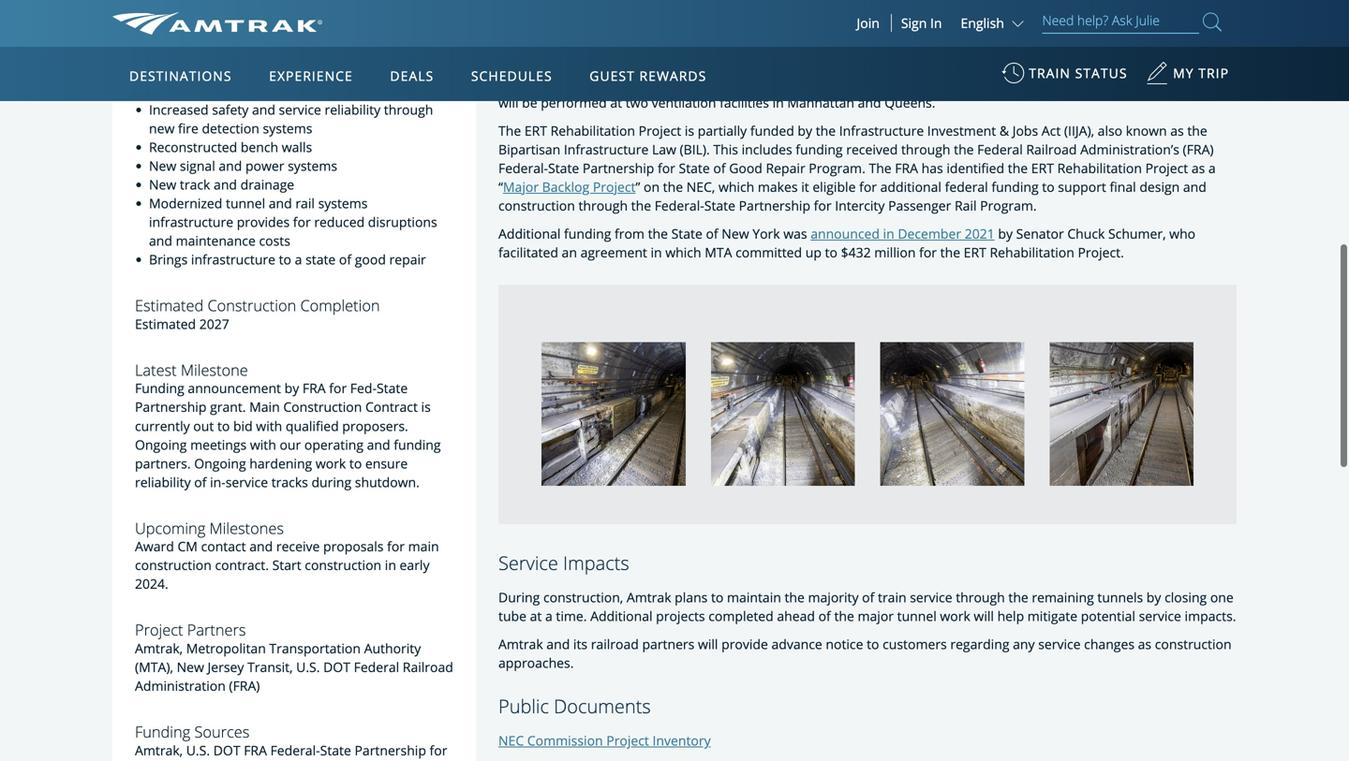 Task type: describe. For each thing, give the bounding box(es) containing it.
addition
[[514, 56, 564, 74]]

ahead
[[777, 608, 815, 626]]

amtrak, for funding
[[135, 742, 183, 760]]

inventory
[[653, 733, 711, 750]]

program,
[[280, 761, 337, 762]]

the right on
[[663, 178, 683, 196]]

on
[[644, 178, 660, 196]]

in up million
[[883, 225, 895, 243]]

and down locations,
[[706, 75, 730, 93]]

intercity inside the " on the nec, which makes it eligible for additional federal funding to support final design and construction through the federal-state partnership for intercity passenger rail program.
[[835, 197, 885, 214]]

project inside project status in procurement (design 100% as of october 2023)
[[135, 16, 183, 37]]

join button
[[846, 14, 892, 32]]

federal
[[945, 178, 988, 196]]

jersey
[[208, 659, 244, 677]]

0 horizontal spatial performed
[[541, 94, 607, 111]]

senator
[[1017, 225, 1064, 243]]

rewards
[[640, 67, 707, 85]]

project up design
[[1146, 159, 1189, 177]]

"
[[499, 178, 503, 196]]

maintenance
[[176, 232, 256, 250]]

fire inside installation of new fire and smoke detection systems; and replacement of signals, traction power, standpipe, and drainage systems.
[[629, 9, 649, 27]]

manhattan
[[788, 94, 855, 111]]

remaining
[[1032, 589, 1094, 607]]

time.
[[556, 608, 587, 626]]

1 vertical spatial rehabilitation
[[1058, 159, 1142, 177]]

a inside the ert rehabilitation project is partially funded by the infrastructure investment & jobs act (iija), also known as the bipartisan infrastructure law (bil). this includes funding received through the federal railroad administration's (fra) federal-state partnership for state of good repair program. the fra has identified the ert rehabilitation project as a "
[[1209, 159, 1216, 177]]

the up ahead
[[785, 589, 805, 607]]

fra inside the ert rehabilitation project is partially funded by the infrastructure investment & jobs act (iija), also known as the bipartisan infrastructure law (bil). this includes funding received through the federal railroad administration's (fra) federal-state partnership for state of good repair program. the fra has identified the ert rehabilitation project as a "
[[895, 159, 918, 177]]

increased
[[149, 101, 209, 118]]

0 vertical spatial ert
[[525, 122, 547, 139]]

funding inside "latest milestone funding announcement by fra for fed-state partnership grant. main construction contract is currently out to bid with qualified proposers. ongoing meetings with our operating and funding partners. ongoing hardening work to ensure reliability of in-service tracks during shutdown."
[[394, 436, 441, 454]]

facilitated
[[499, 244, 558, 261]]

2 click to enlarge image image from the left
[[711, 342, 855, 487]]

banner containing join
[[0, 0, 1350, 433]]

of inside project status in procurement (design 100% as of october 2023)
[[337, 36, 349, 54]]

additional
[[881, 178, 942, 196]]

tunnel inside customer benefits increased safety and service reliability through new fire detection systems reconstructed bench walls new signal and power systems new track and drainage modernized tunnel and rail systems infrastructure provides for reduced disruptions and maintenance costs brings infrastructure to a state of good repair
[[226, 194, 265, 212]]

major backlog project link
[[503, 178, 636, 196]]

tunnels
[[1098, 589, 1144, 607]]

program. inside the " on the nec, which makes it eligible for additional federal funding to support final design and construction through the federal-state partnership for intercity passenger rail program.
[[980, 197, 1037, 214]]

award
[[135, 538, 174, 556]]

shutdown.
[[355, 474, 420, 491]]

power inside "in addition to the underground locations, work also will be performed at aboveground areas in queens. this includes upgrading the tunnel approaches and installing new signal houses and signal and traction power cables. additional work will be performed at two ventilation facilities in manhattan and queens."
[[1050, 75, 1088, 93]]

u.s. inside project partners amtrak, metropolitan transportation authority (mta), new jersey transit, u.s. dot federal railroad administration (fra)
[[296, 659, 320, 677]]

1 vertical spatial infrastructure
[[564, 140, 649, 158]]

contract
[[365, 399, 418, 416]]

passenger inside the " on the nec, which makes it eligible for additional federal funding to support final design and construction through the federal-state partnership for intercity passenger rail program.
[[888, 197, 952, 214]]

this inside "in addition to the underground locations, work also will be performed at aboveground areas in queens. this includes upgrading the tunnel approaches and installing new signal houses and signal and traction power cables. additional work will be performed at two ventilation facilities in manhattan and queens."
[[1134, 56, 1159, 74]]

work right my
[[1203, 75, 1233, 93]]

public
[[499, 694, 549, 720]]

underground
[[607, 56, 689, 74]]

as right "known"
[[1171, 122, 1184, 139]]

state
[[306, 251, 336, 268]]

documents
[[554, 694, 651, 720]]

service
[[499, 551, 558, 577]]

proposals
[[323, 538, 384, 556]]

announced in december 2021 link
[[811, 225, 995, 243]]

service inside amtrak and its railroad partners will provide advance notice to customers regarding any service changes as construction approaches.
[[1039, 636, 1081, 654]]

train status link
[[1002, 55, 1128, 101]]

1 vertical spatial ongoing
[[194, 455, 246, 473]]

1 vertical spatial with
[[250, 436, 276, 454]]

upcoming
[[135, 518, 206, 539]]

0 vertical spatial infrastructure
[[839, 122, 924, 139]]

rail inside the " on the nec, which makes it eligible for additional federal funding to support final design and construction through the federal-state partnership for intercity passenger rail program.
[[955, 197, 977, 214]]

traction inside installation of new fire and smoke detection systems; and replacement of signals, traction power, standpipe, and drainage systems.
[[660, 28, 708, 46]]

disruptions
[[368, 213, 437, 231]]

mta
[[705, 244, 732, 261]]

u.s. inside funding sources amtrak, u.s. dot fra federal-state partnership for intercity passenger rail program, metropolita
[[186, 742, 210, 760]]

in inside by senator chuck schumer, who facilitated an agreement in which mta committed up to $432 million for the ert rehabilitation project.
[[651, 244, 662, 261]]

the down " on the top left of page
[[631, 197, 651, 214]]

and down houses
[[858, 94, 882, 111]]

experience button
[[262, 50, 361, 102]]

the down manhattan
[[816, 122, 836, 139]]

sign in
[[901, 14, 942, 32]]

through inside the " on the nec, which makes it eligible for additional federal funding to support final design and construction through the federal-state partnership for intercity passenger rail program.
[[579, 197, 628, 214]]

houses
[[859, 75, 903, 93]]

join
[[857, 14, 880, 32]]

1 horizontal spatial at
[[610, 94, 622, 111]]

3 click to enlarge image image from the left
[[880, 342, 1025, 487]]

project left on
[[593, 178, 636, 196]]

plans
[[675, 589, 708, 607]]

construction down "proposals"
[[305, 557, 382, 575]]

of down the majority
[[819, 608, 831, 626]]

(fra) inside the ert rehabilitation project is partially funded by the infrastructure investment & jobs act (iija), also known as the bipartisan infrastructure law (bil). this includes funding received through the federal railroad administration's (fra) federal-state partnership for state of good repair program. the fra has identified the ert rehabilitation project as a "
[[1183, 140, 1214, 158]]

authority
[[364, 640, 421, 658]]

to inside "in addition to the underground locations, work also will be performed at aboveground areas in queens. this includes upgrading the tunnel approaches and installing new signal houses and signal and traction power cables. additional work will be performed at two ventilation facilities in manhattan and queens."
[[568, 56, 580, 74]]

project inside project partners amtrak, metropolitan transportation authority (mta), new jersey transit, u.s. dot federal railroad administration (fra)
[[135, 620, 183, 641]]

train
[[878, 589, 907, 607]]

aboveground
[[943, 56, 1025, 74]]

amtrak inside the during construction, amtrak plans to maintain the majority of train service through the remaining tunnels by closing one tube at a time. additional projects completed ahead of the major tunnel work will help mitigate potential service impacts.
[[627, 589, 672, 607]]

in inside "in addition to the underground locations, work also will be performed at aboveground areas in queens. this includes upgrading the tunnel approaches and installing new signal houses and signal and traction power cables. additional work will be performed at two ventilation facilities in manhattan and queens."
[[499, 56, 510, 74]]

1 vertical spatial infrastructure
[[191, 251, 276, 268]]

drainage inside installation of new fire and smoke detection systems; and replacement of signals, traction power, standpipe, and drainage systems.
[[851, 28, 905, 46]]

and right safety
[[252, 101, 275, 118]]

intercity inside funding sources amtrak, u.s. dot fra federal-state partnership for intercity passenger rail program, metropolita
[[135, 761, 185, 762]]

procurement
[[150, 36, 231, 54]]

new up 'mta'
[[722, 225, 749, 243]]

and right track
[[214, 176, 237, 193]]

december
[[898, 225, 962, 243]]

new up the modernized on the top of the page
[[149, 176, 176, 193]]

brings
[[149, 251, 188, 268]]

as inside amtrak and its railroad partners will provide advance notice to customers regarding any service changes as construction approaches.
[[1138, 636, 1152, 654]]

track
[[180, 176, 210, 193]]

construction inside "latest milestone funding announcement by fra for fed-state partnership grant. main construction contract is currently out to bid with qualified proposers. ongoing meetings with our operating and funding partners. ongoing hardening work to ensure reliability of in-service tracks during shutdown."
[[283, 399, 362, 416]]

milestone
[[181, 360, 248, 381]]

in-
[[210, 474, 226, 491]]

for inside "latest milestone funding announcement by fra for fed-state partnership grant. main construction contract is currently out to bid with qualified proposers. ongoing meetings with our operating and funding partners. ongoing hardening work to ensure reliability of in-service tracks during shutdown."
[[329, 380, 347, 398]]

my trip button
[[1146, 55, 1230, 101]]

impacts
[[563, 551, 630, 577]]

0 vertical spatial performed
[[858, 56, 924, 74]]

0 vertical spatial the
[[499, 122, 521, 139]]

my
[[1173, 64, 1195, 82]]

schumer,
[[1109, 225, 1166, 243]]

detection inside installation of new fire and smoke detection systems; and replacement of signals, traction power, standpipe, and drainage systems.
[[723, 9, 781, 27]]

federal inside project partners amtrak, metropolitan transportation authority (mta), new jersey transit, u.s. dot federal railroad administration (fra)
[[354, 659, 399, 677]]

and up brings
[[149, 232, 172, 250]]

0 horizontal spatial be
[[522, 94, 538, 111]]

in right areas
[[1065, 56, 1076, 74]]

includes inside the ert rehabilitation project is partially funded by the infrastructure investment & jobs act (iija), also known as the bipartisan infrastructure law (bil). this includes funding received through the federal railroad administration's (fra) federal-state partnership for state of good repair program. the fra has identified the ert rehabilitation project as a "
[[742, 140, 793, 158]]

the right "known"
[[1188, 122, 1208, 139]]

deals
[[390, 67, 434, 85]]

federal inside the ert rehabilitation project is partially funded by the infrastructure investment & jobs act (iija), also known as the bipartisan infrastructure law (bil). this includes funding received through the federal railroad administration's (fra) federal-state partnership for state of good repair program. the fra has identified the ert rehabilitation project as a "
[[978, 140, 1023, 158]]

amtrak and its railroad partners will provide advance notice to customers regarding any service changes as construction approaches.
[[499, 636, 1232, 673]]

2 horizontal spatial at
[[927, 56, 939, 74]]

investment
[[928, 122, 996, 139]]

tunnel inside "in addition to the underground locations, work also will be performed at aboveground areas in queens. this includes upgrading the tunnel approaches and installing new signal houses and signal and traction power cables. additional work will be performed at two ventilation facilities in manhattan and queens."
[[588, 75, 627, 93]]

1 vertical spatial queens.
[[885, 94, 936, 111]]

to inside by senator chuck schumer, who facilitated an agreement in which mta committed up to $432 million for the ert rehabilitation project.
[[825, 244, 838, 261]]

0 vertical spatial queens.
[[1080, 56, 1131, 74]]

smoke
[[679, 9, 720, 27]]

0 horizontal spatial ongoing
[[135, 436, 187, 454]]

will down "schedules"
[[499, 94, 519, 111]]

2 horizontal spatial signal
[[933, 75, 969, 93]]

1 vertical spatial ert
[[1032, 159, 1054, 177]]

will up manhattan
[[816, 56, 836, 74]]

includes inside "in addition to the underground locations, work also will be performed at aboveground areas in queens. this includes upgrading the tunnel approaches and installing new signal houses and signal and traction power cables. additional work will be performed at two ventilation facilities in manhattan and queens."
[[1162, 56, 1213, 74]]

replacement
[[513, 28, 593, 46]]

of up replacement
[[584, 9, 596, 27]]

partnership inside the ert rehabilitation project is partially funded by the infrastructure investment & jobs act (iija), also known as the bipartisan infrastructure law (bil). this includes funding received through the federal railroad administration's (fra) federal-state partnership for state of good repair program. the fra has identified the ert rehabilitation project as a "
[[583, 159, 654, 177]]

1 vertical spatial systems
[[288, 157, 337, 175]]

chuck
[[1068, 225, 1105, 243]]

known
[[1126, 122, 1167, 139]]

is inside "latest milestone funding announcement by fra for fed-state partnership grant. main construction contract is currently out to bid with qualified proposers. ongoing meetings with our operating and funding partners. ongoing hardening work to ensure reliability of in-service tracks during shutdown."
[[421, 399, 431, 416]]

the up the help
[[1009, 589, 1029, 607]]

rail inside funding sources amtrak, u.s. dot fra federal-state partnership for intercity passenger rail program, metropolita
[[255, 761, 277, 762]]

(fra) inside project partners amtrak, metropolitan transportation authority (mta), new jersey transit, u.s. dot federal railroad administration (fra)
[[229, 678, 260, 695]]

service down "closing"
[[1139, 608, 1182, 626]]

work inside "latest milestone funding announcement by fra for fed-state partnership grant. main construction contract is currently out to bid with qualified proposers. ongoing meetings with our operating and funding partners. ongoing hardening work to ensure reliability of in-service tracks during shutdown."
[[316, 455, 346, 473]]

act
[[1042, 122, 1061, 139]]

passenger inside funding sources amtrak, u.s. dot fra federal-state partnership for intercity passenger rail program, metropolita
[[188, 761, 251, 762]]

in inside upcoming milestones award cm contact and receive proposals for main construction contract. start construction in early 2024.
[[385, 557, 396, 575]]

1 horizontal spatial signal
[[820, 75, 856, 93]]

2 vertical spatial systems
[[318, 194, 368, 212]]

funding up an on the left
[[564, 225, 611, 243]]

reliability inside customer benefits increased safety and service reliability through new fire detection systems reconstructed bench walls new signal and power systems new track and drainage modernized tunnel and rail systems infrastructure provides for reduced disruptions and maintenance costs brings infrastructure to a state of good repair
[[325, 101, 381, 118]]

fra for sources
[[244, 742, 267, 760]]

during
[[499, 589, 540, 607]]

0 vertical spatial rehabilitation
[[551, 122, 635, 139]]

$432
[[841, 244, 871, 261]]

its
[[573, 636, 588, 654]]

1 estimated from the top
[[135, 295, 204, 316]]

by inside the ert rehabilitation project is partially funded by the infrastructure investment & jobs act (iija), also known as the bipartisan infrastructure law (bil). this includes funding received through the federal railroad administration's (fra) federal-state partnership for state of good repair program. the fra has identified the ert rehabilitation project as a "
[[798, 122, 813, 139]]

1 horizontal spatial be
[[839, 56, 855, 74]]

during construction, amtrak plans to maintain the majority of train service through the remaining tunnels by closing one tube at a time. additional projects completed ahead of the major tunnel work will help mitigate potential service impacts.
[[499, 589, 1237, 626]]

also inside "in addition to the underground locations, work also will be performed at aboveground areas in queens. this includes upgrading the tunnel approaches and installing new signal houses and signal and traction power cables. additional work will be performed at two ventilation facilities in manhattan and queens."
[[787, 56, 812, 74]]

the down the majority
[[834, 608, 855, 626]]

signals,
[[612, 28, 657, 46]]

for inside the ert rehabilitation project is partially funded by the infrastructure investment & jobs act (iija), also known as the bipartisan infrastructure law (bil). this includes funding received through the federal railroad administration's (fra) federal-state partnership for state of good repair program. the fra has identified the ert rehabilitation project as a "
[[658, 159, 676, 177]]

for down eligible
[[814, 197, 832, 214]]

construction inside amtrak and its railroad partners will provide advance notice to customers regarding any service changes as construction approaches.
[[1155, 636, 1232, 654]]

as up the who
[[1192, 159, 1205, 177]]

also inside the ert rehabilitation project is partially funded by the infrastructure investment & jobs act (iija), also known as the bipartisan infrastructure law (bil). this includes funding received through the federal railroad administration's (fra) federal-state partnership for state of good repair program. the fra has identified the ert rehabilitation project as a "
[[1098, 122, 1123, 139]]

major
[[858, 608, 894, 626]]

metropolitan
[[186, 640, 266, 658]]

from
[[615, 225, 645, 243]]

state inside "latest milestone funding announcement by fra for fed-state partnership grant. main construction contract is currently out to bid with qualified proposers. ongoing meetings with our operating and funding partners. ongoing hardening work to ensure reliability of in-service tracks during shutdown."
[[377, 380, 408, 398]]

law
[[652, 140, 677, 158]]

funding inside "latest milestone funding announcement by fra for fed-state partnership grant. main construction contract is currently out to bid with qualified proposers. ongoing meetings with our operating and funding partners. ongoing hardening work to ensure reliability of in-service tracks during shutdown."
[[135, 380, 184, 398]]

was
[[784, 225, 807, 243]]

and down aboveground
[[972, 75, 995, 93]]

the inside by senator chuck schumer, who facilitated an agreement in which mta committed up to $432 million for the ert rehabilitation project.
[[941, 244, 961, 261]]

1 click to enlarge image image from the left
[[542, 342, 686, 487]]

regions map image
[[182, 157, 632, 419]]

fra for milestone
[[303, 380, 326, 398]]

trip
[[1199, 64, 1230, 82]]

dot inside funding sources amtrak, u.s. dot fra federal-state partnership for intercity passenger rail program, metropolita
[[213, 742, 240, 760]]

for right eligible
[[859, 178, 877, 196]]

the down investment
[[954, 140, 974, 158]]

and right houses
[[906, 75, 930, 93]]

project partners amtrak, metropolitan transportation authority (mta), new jersey transit, u.s. dot federal railroad administration (fra)
[[135, 620, 453, 695]]

new inside "in addition to the underground locations, work also will be performed at aboveground areas in queens. this includes upgrading the tunnel approaches and installing new signal houses and signal and traction power cables. additional work will be performed at two ventilation facilities in manhattan and queens."
[[791, 75, 817, 93]]

0 vertical spatial with
[[256, 417, 282, 435]]

power,
[[711, 28, 753, 46]]

contact
[[201, 538, 246, 556]]

nec commission project inventory link
[[499, 733, 711, 750]]

construction down cm
[[135, 557, 212, 575]]

of left signals, at the left top
[[596, 28, 608, 46]]

in down installing
[[773, 94, 784, 111]]

1 vertical spatial the
[[869, 159, 892, 177]]

reliability inside "latest milestone funding announcement by fra for fed-state partnership grant. main construction contract is currently out to bid with qualified proposers. ongoing meetings with our operating and funding partners. ongoing hardening work to ensure reliability of in-service tracks during shutdown."
[[135, 474, 191, 491]]

train
[[1029, 64, 1071, 82]]

october
[[352, 36, 402, 54]]

of up major
[[862, 589, 875, 607]]

and up signals, at the left top
[[653, 9, 676, 27]]

fire inside customer benefits increased safety and service reliability through new fire detection systems reconstructed bench walls new signal and power systems new track and drainage modernized tunnel and rail systems infrastructure provides for reduced disruptions and maintenance costs brings infrastructure to a state of good repair
[[178, 119, 199, 137]]

by senator chuck schumer, who facilitated an agreement in which mta committed up to $432 million for the ert rehabilitation project.
[[499, 225, 1196, 261]]

in inside project status in procurement (design 100% as of october 2023)
[[135, 36, 147, 54]]

reconstructed
[[149, 138, 237, 156]]

and right systems; in the right of the page
[[841, 9, 864, 27]]

good
[[729, 159, 763, 177]]

the down jobs
[[1008, 159, 1028, 177]]



Task type: vqa. For each thing, say whether or not it's contained in the screenshot.
bottom Time
no



Task type: locate. For each thing, give the bounding box(es) containing it.
the right from
[[648, 225, 668, 243]]

at inside the during construction, amtrak plans to maintain the majority of train service through the remaining tunnels by closing one tube at a time. additional projects completed ahead of the major tunnel work will help mitigate potential service impacts.
[[530, 608, 542, 626]]

signal inside customer benefits increased safety and service reliability through new fire detection systems reconstructed bench walls new signal and power systems new track and drainage modernized tunnel and rail systems infrastructure provides for reduced disruptions and maintenance costs brings infrastructure to a state of good repair
[[180, 157, 215, 175]]

0 horizontal spatial fra
[[244, 742, 267, 760]]

0 horizontal spatial u.s.
[[186, 742, 210, 760]]

2 vertical spatial federal-
[[270, 742, 320, 760]]

standpipe,
[[756, 28, 821, 46]]

dot down the administration
[[213, 742, 240, 760]]

0 vertical spatial railroad
[[1027, 140, 1077, 158]]

traction inside "in addition to the underground locations, work also will be performed at aboveground areas in queens. this includes upgrading the tunnel approaches and installing new signal houses and signal and traction power cables. additional work will be performed at two ventilation facilities in manhattan and queens."
[[999, 75, 1046, 93]]

a inside the during construction, amtrak plans to maintain the majority of train service through the remaining tunnels by closing one tube at a time. additional projects completed ahead of the major tunnel work will help mitigate potential service impacts.
[[545, 608, 553, 626]]

for down december
[[919, 244, 937, 261]]

federal- inside the ert rehabilitation project is partially funded by the infrastructure investment & jobs act (iija), also known as the bipartisan infrastructure law (bil). this includes funding received through the federal railroad administration's (fra) federal-state partnership for state of good repair program. the fra has identified the ert rehabilitation project as a "
[[499, 159, 548, 177]]

and left rail
[[269, 194, 292, 212]]

to down costs
[[279, 251, 291, 268]]

1 vertical spatial detection
[[202, 119, 260, 137]]

federal- inside funding sources amtrak, u.s. dot fra federal-state partnership for intercity passenger rail program, metropolita
[[270, 742, 320, 760]]

construction up the qualified
[[283, 399, 362, 416]]

new inside installation of new fire and smoke detection systems; and replacement of signals, traction power, standpipe, and drainage systems.
[[600, 9, 625, 27]]

infrastructure up the received on the top of the page
[[839, 122, 924, 139]]

service inside "latest milestone funding announcement by fra for fed-state partnership grant. main construction contract is currently out to bid with qualified proposers. ongoing meetings with our operating and funding partners. ongoing hardening work to ensure reliability of in-service tracks during shutdown."
[[226, 474, 268, 491]]

hardening
[[250, 455, 312, 473]]

service right train
[[910, 589, 953, 607]]

funding up repair
[[796, 140, 843, 158]]

nec,
[[687, 178, 715, 196]]

estimated down brings
[[135, 295, 204, 316]]

1 horizontal spatial (fra)
[[1183, 140, 1214, 158]]

1 vertical spatial at
[[610, 94, 622, 111]]

service
[[279, 101, 321, 118], [226, 474, 268, 491], [910, 589, 953, 607], [1139, 608, 1182, 626], [1039, 636, 1081, 654]]

guest
[[590, 67, 635, 85]]

and down bench
[[219, 157, 242, 175]]

new
[[149, 157, 176, 175], [149, 176, 176, 193], [722, 225, 749, 243], [177, 659, 204, 677]]

state inside funding sources amtrak, u.s. dot fra federal-state partnership for intercity passenger rail program, metropolita
[[320, 742, 351, 760]]

project left status
[[135, 16, 183, 37]]

0 horizontal spatial infrastructure
[[564, 140, 649, 158]]

which inside the " on the nec, which makes it eligible for additional federal funding to support final design and construction through the federal-state partnership for intercity passenger rail program.
[[719, 178, 755, 196]]

performed down guest
[[541, 94, 607, 111]]

notice
[[826, 636, 864, 654]]

project down documents on the left of the page
[[607, 733, 649, 750]]

rail
[[296, 194, 315, 212]]

to inside amtrak and its railroad partners will provide advance notice to customers regarding any service changes as construction approaches.
[[867, 636, 880, 654]]

0 horizontal spatial additional
[[499, 225, 561, 243]]

systems down "walls"
[[288, 157, 337, 175]]

by inside the during construction, amtrak plans to maintain the majority of train service through the remaining tunnels by closing one tube at a time. additional projects completed ahead of the major tunnel work will help mitigate potential service impacts.
[[1147, 589, 1162, 607]]

0 vertical spatial systems
[[263, 119, 312, 137]]

through down deals
[[384, 101, 433, 118]]

and inside the " on the nec, which makes it eligible for additional federal funding to support final design and construction through the federal-state partnership for intercity passenger rail program.
[[1184, 178, 1207, 196]]

1 vertical spatial power
[[246, 157, 284, 175]]

to inside the " on the nec, which makes it eligible for additional federal funding to support final design and construction through the federal-state partnership for intercity passenger rail program.
[[1042, 178, 1055, 196]]

identified
[[947, 159, 1005, 177]]

signal up track
[[180, 157, 215, 175]]

1 vertical spatial fire
[[178, 119, 199, 137]]

" on the nec, which makes it eligible for additional federal funding to support final design and construction through the federal-state partnership for intercity passenger rail program.
[[499, 178, 1207, 214]]

passenger
[[888, 197, 952, 214], [188, 761, 251, 762]]

advance
[[772, 636, 823, 654]]

2 funding from the top
[[135, 722, 190, 743]]

amtrak inside amtrak and its railroad partners will provide advance notice to customers regarding any service changes as construction approaches.
[[499, 636, 543, 654]]

0 vertical spatial infrastructure
[[149, 213, 233, 231]]

train status
[[1029, 64, 1128, 82]]

work up installing
[[754, 56, 784, 74]]

funding up ensure
[[394, 436, 441, 454]]

new inside project partners amtrak, metropolitan transportation authority (mta), new jersey transit, u.s. dot federal railroad administration (fra)
[[177, 659, 204, 677]]

the down replacement
[[584, 56, 604, 74]]

the down the received on the top of the page
[[869, 159, 892, 177]]

2 vertical spatial at
[[530, 608, 542, 626]]

1 vertical spatial in
[[135, 36, 147, 54]]

guest rewards
[[590, 67, 707, 85]]

1 horizontal spatial the
[[869, 159, 892, 177]]

2 vertical spatial a
[[545, 608, 553, 626]]

will inside the during construction, amtrak plans to maintain the majority of train service through the remaining tunnels by closing one tube at a time. additional projects completed ahead of the major tunnel work will help mitigate potential service impacts.
[[974, 608, 994, 626]]

through inside the ert rehabilitation project is partially funded by the infrastructure investment & jobs act (iija), also known as the bipartisan infrastructure law (bil). this includes funding received through the federal railroad administration's (fra) federal-state partnership for state of good repair program. the fra has identified the ert rehabilitation project as a "
[[902, 140, 951, 158]]

during
[[312, 474, 352, 491]]

0 vertical spatial dot
[[323, 659, 350, 677]]

railroad inside project partners amtrak, metropolitan transportation authority (mta), new jersey transit, u.s. dot federal railroad administration (fra)
[[403, 659, 453, 677]]

for inside customer benefits increased safety and service reliability through new fire detection systems reconstructed bench walls new signal and power systems new track and drainage modernized tunnel and rail systems infrastructure provides for reduced disruptions and maintenance costs brings infrastructure to a state of good repair
[[293, 213, 311, 231]]

1 vertical spatial rail
[[255, 761, 277, 762]]

main
[[408, 538, 439, 556]]

0 vertical spatial tunnel
[[588, 75, 627, 93]]

makes
[[758, 178, 798, 196]]

by down manhattan
[[798, 122, 813, 139]]

the left guest
[[565, 75, 585, 93]]

start
[[272, 557, 301, 575]]

is inside the ert rehabilitation project is partially funded by the infrastructure investment & jobs act (iija), also known as the bipartisan infrastructure law (bil). this includes funding received through the federal railroad administration's (fra) federal-state partnership for state of good repair program. the fra has identified the ert rehabilitation project as a "
[[685, 122, 695, 139]]

at right the tube
[[530, 608, 542, 626]]

0 vertical spatial construction
[[208, 295, 296, 316]]

by inside "latest milestone funding announcement by fra for fed-state partnership grant. main construction contract is currently out to bid with qualified proposers. ongoing meetings with our operating and funding partners. ongoing hardening work to ensure reliability of in-service tracks during shutdown."
[[285, 380, 299, 398]]

2 horizontal spatial additional
[[1137, 75, 1200, 93]]

amtrak,
[[135, 640, 183, 658], [135, 742, 183, 760]]

projects
[[656, 608, 705, 626]]

1 vertical spatial which
[[666, 244, 702, 261]]

to left support at the top of the page
[[1042, 178, 1055, 196]]

0 horizontal spatial a
[[295, 251, 302, 268]]

at down systems.
[[927, 56, 939, 74]]

0 vertical spatial is
[[685, 122, 695, 139]]

to down operating
[[349, 455, 362, 473]]

1 vertical spatial railroad
[[403, 659, 453, 677]]

by up the qualified
[[285, 380, 299, 398]]

2 amtrak, from the top
[[135, 742, 183, 760]]

program. up the 2021
[[980, 197, 1037, 214]]

fra inside "latest milestone funding announcement by fra for fed-state partnership grant. main construction contract is currently out to bid with qualified proposers. ongoing meetings with our operating and funding partners. ongoing hardening work to ensure reliability of in-service tracks during shutdown."
[[303, 380, 326, 398]]

0 vertical spatial traction
[[660, 28, 708, 46]]

majority
[[808, 589, 859, 607]]

0 horizontal spatial detection
[[202, 119, 260, 137]]

to right plans
[[711, 589, 724, 607]]

&
[[1000, 122, 1009, 139]]

search icon image
[[1203, 9, 1222, 35]]

and inside upcoming milestones award cm contact and receive proposals for main construction contract. start construction in early 2024.
[[250, 538, 273, 556]]

amtrak
[[627, 589, 672, 607], [499, 636, 543, 654]]

click to enlarge image image
[[542, 342, 686, 487], [711, 342, 855, 487], [880, 342, 1025, 487], [1050, 342, 1194, 487]]

0 horizontal spatial fire
[[178, 119, 199, 137]]

nec commission project inventory
[[499, 733, 711, 750]]

0 horizontal spatial program.
[[809, 159, 866, 177]]

completion
[[300, 295, 380, 316]]

0 vertical spatial detection
[[723, 9, 781, 27]]

1 vertical spatial also
[[1098, 122, 1123, 139]]

new up the administration
[[177, 659, 204, 677]]

1 vertical spatial construction
[[283, 399, 362, 416]]

two
[[626, 94, 649, 111]]

queens. down houses
[[885, 94, 936, 111]]

which inside by senator chuck schumer, who facilitated an agreement in which mta committed up to $432 million for the ert rehabilitation project.
[[666, 244, 702, 261]]

0 horizontal spatial signal
[[180, 157, 215, 175]]

through up the help
[[956, 589, 1005, 607]]

service down hardening
[[226, 474, 268, 491]]

in inside banner
[[931, 14, 942, 32]]

support
[[1058, 178, 1107, 196]]

rehabilitation inside by senator chuck schumer, who facilitated an agreement in which mta committed up to $432 million for the ert rehabilitation project.
[[990, 244, 1075, 261]]

1 horizontal spatial ert
[[964, 244, 987, 261]]

0 horizontal spatial at
[[530, 608, 542, 626]]

schedules
[[471, 67, 553, 85]]

1 vertical spatial a
[[295, 251, 302, 268]]

funding inside the " on the nec, which makes it eligible for additional federal funding to support final design and construction through the federal-state partnership for intercity passenger rail program.
[[992, 178, 1039, 196]]

will inside amtrak and its railroad partners will provide advance notice to customers regarding any service changes as construction approaches.
[[698, 636, 718, 654]]

0 horizontal spatial (fra)
[[229, 678, 260, 695]]

intercity up "announced"
[[835, 197, 885, 214]]

out
[[193, 417, 214, 435]]

guest rewards button
[[582, 50, 714, 102]]

1 horizontal spatial in
[[499, 56, 510, 74]]

destinations
[[129, 67, 232, 85]]

of inside customer benefits increased safety and service reliability through new fire detection systems reconstructed bench walls new signal and power systems new track and drainage modernized tunnel and rail systems infrastructure provides for reduced disruptions and maintenance costs brings infrastructure to a state of good repair
[[339, 251, 352, 268]]

0 vertical spatial federal
[[978, 140, 1023, 158]]

1 vertical spatial program.
[[980, 197, 1037, 214]]

fire up reconstructed
[[178, 119, 199, 137]]

fra up the additional
[[895, 159, 918, 177]]

to inside customer benefits increased safety and service reliability through new fire detection systems reconstructed bench walls new signal and power systems new track and drainage modernized tunnel and rail systems infrastructure provides for reduced disruptions and maintenance costs brings infrastructure to a state of good repair
[[279, 251, 291, 268]]

milestones
[[209, 518, 284, 539]]

2027
[[199, 315, 229, 333]]

1 horizontal spatial rail
[[955, 197, 977, 214]]

1 vertical spatial federal-
[[655, 197, 705, 214]]

for left 'fed-'
[[329, 380, 347, 398]]

will left provide
[[698, 636, 718, 654]]

drainage inside customer benefits increased safety and service reliability through new fire detection systems reconstructed bench walls new signal and power systems new track and drainage modernized tunnel and rail systems infrastructure provides for reduced disruptions and maintenance costs brings infrastructure to a state of good repair
[[240, 176, 294, 193]]

detection inside customer benefits increased safety and service reliability through new fire detection systems reconstructed bench walls new signal and power systems new track and drainage modernized tunnel and rail systems infrastructure provides for reduced disruptions and maintenance costs brings infrastructure to a state of good repair
[[202, 119, 260, 137]]

upgrading
[[499, 75, 561, 93]]

additional up facilitated
[[499, 225, 561, 243]]

federal- down nec,
[[655, 197, 705, 214]]

cm
[[178, 538, 198, 556]]

ventilation
[[652, 94, 716, 111]]

1 horizontal spatial reliability
[[325, 101, 381, 118]]

project up law at the top
[[639, 122, 682, 139]]

1 amtrak, from the top
[[135, 640, 183, 658]]

1 horizontal spatial amtrak
[[627, 589, 672, 607]]

million
[[875, 244, 916, 261]]

0 horizontal spatial reliability
[[135, 474, 191, 491]]

program. inside the ert rehabilitation project is partially funded by the infrastructure investment & jobs act (iija), also known as the bipartisan infrastructure law (bil). this includes funding received through the federal railroad administration's (fra) federal-state partnership for state of good repair program. the fra has identified the ert rehabilitation project as a "
[[809, 159, 866, 177]]

railroad inside the ert rehabilitation project is partially funded by the infrastructure investment & jobs act (iija), also known as the bipartisan infrastructure law (bil). this includes funding received through the federal railroad administration's (fra) federal-state partnership for state of good repair program. the fra has identified the ert rehabilitation project as a "
[[1027, 140, 1077, 158]]

ert inside by senator chuck schumer, who facilitated an agreement in which mta committed up to $432 million for the ert rehabilitation project.
[[964, 244, 987, 261]]

1 vertical spatial performed
[[541, 94, 607, 111]]

a
[[1209, 159, 1216, 177], [295, 251, 302, 268], [545, 608, 553, 626]]

announcement
[[188, 380, 281, 398]]

for down rail
[[293, 213, 311, 231]]

of up 'mta'
[[706, 225, 718, 243]]

tunnel up provides
[[226, 194, 265, 212]]

construction down major
[[499, 197, 575, 214]]

potential
[[1081, 608, 1136, 626]]

1 horizontal spatial a
[[545, 608, 553, 626]]

is up "(bil)."
[[685, 122, 695, 139]]

0 horizontal spatial the
[[499, 122, 521, 139]]

and inside amtrak and its railroad partners will provide advance notice to customers regarding any service changes as construction approaches.
[[547, 636, 570, 654]]

0 horizontal spatial dot
[[213, 742, 240, 760]]

1 vertical spatial intercity
[[135, 761, 185, 762]]

1 vertical spatial drainage
[[240, 176, 294, 193]]

0 vertical spatial additional
[[1137, 75, 1200, 93]]

in left early
[[385, 557, 396, 575]]

state inside the " on the nec, which makes it eligible for additional federal funding to support final design and construction through the federal-state partnership for intercity passenger rail program.
[[705, 197, 736, 214]]

tunnel inside the during construction, amtrak plans to maintain the majority of train service through the remaining tunnels by closing one tube at a time. additional projects completed ahead of the major tunnel work will help mitigate potential service impacts.
[[897, 608, 937, 626]]

power inside customer benefits increased safety and service reliability through new fire detection systems reconstructed bench walls new signal and power systems new track and drainage modernized tunnel and rail systems infrastructure provides for reduced disruptions and maintenance costs brings infrastructure to a state of good repair
[[246, 157, 284, 175]]

0 vertical spatial fra
[[895, 159, 918, 177]]

as inside project status in procurement (design 100% as of october 2023)
[[320, 36, 333, 54]]

by inside by senator chuck schumer, who facilitated an agreement in which mta committed up to $432 million for the ert rehabilitation project.
[[998, 225, 1013, 243]]

0 horizontal spatial new
[[149, 119, 175, 137]]

as right changes
[[1138, 636, 1152, 654]]

mitigate
[[1028, 608, 1078, 626]]

systems.
[[908, 28, 961, 46]]

through up from
[[579, 197, 628, 214]]

to down grant.
[[217, 417, 230, 435]]

amtrak up approaches.
[[499, 636, 543, 654]]

new down reconstructed
[[149, 157, 176, 175]]

funding down identified
[[992, 178, 1039, 196]]

for inside upcoming milestones award cm contact and receive proposals for main construction contract. start construction in early 2024.
[[387, 538, 405, 556]]

ert down the 2021
[[964, 244, 987, 261]]

for
[[658, 159, 676, 177], [859, 178, 877, 196], [814, 197, 832, 214], [293, 213, 311, 231], [919, 244, 937, 261], [329, 380, 347, 398], [387, 538, 405, 556], [430, 742, 447, 760]]

and down systems; in the right of the page
[[824, 28, 848, 46]]

and inside "latest milestone funding announcement by fra for fed-state partnership grant. main construction contract is currently out to bid with qualified proposers. ongoing meetings with our operating and funding partners. ongoing hardening work to ensure reliability of in-service tracks during shutdown."
[[367, 436, 390, 454]]

2 estimated from the top
[[135, 315, 196, 333]]

0 vertical spatial reliability
[[325, 101, 381, 118]]

of inside the ert rehabilitation project is partially funded by the infrastructure investment & jobs act (iija), also known as the bipartisan infrastructure law (bil). this includes funding received through the federal railroad administration's (fra) federal-state partnership for state of good repair program. the fra has identified the ert rehabilitation project as a "
[[714, 159, 726, 177]]

benefits
[[207, 81, 263, 102]]

through up has
[[902, 140, 951, 158]]

one
[[1211, 589, 1234, 607]]

fra up the qualified
[[303, 380, 326, 398]]

4 click to enlarge image image from the left
[[1050, 342, 1194, 487]]

also up administration's
[[1098, 122, 1123, 139]]

1 vertical spatial funding
[[135, 722, 190, 743]]

cables.
[[1092, 75, 1134, 93]]

detection
[[723, 9, 781, 27], [202, 119, 260, 137]]

application
[[182, 157, 632, 419]]

reduced
[[314, 213, 365, 231]]

1 vertical spatial (fra)
[[229, 678, 260, 695]]

2 vertical spatial rehabilitation
[[990, 244, 1075, 261]]

traction
[[660, 28, 708, 46], [999, 75, 1046, 93]]

funding inside funding sources amtrak, u.s. dot fra federal-state partnership for intercity passenger rail program, metropolita
[[135, 722, 190, 743]]

performed up houses
[[858, 56, 924, 74]]

1 horizontal spatial infrastructure
[[839, 122, 924, 139]]

completed
[[709, 608, 774, 626]]

1 horizontal spatial new
[[600, 9, 625, 27]]

0 vertical spatial rail
[[955, 197, 977, 214]]

at left two
[[610, 94, 622, 111]]

for inside by senator chuck schumer, who facilitated an agreement in which mta committed up to $432 million for the ert rehabilitation project.
[[919, 244, 937, 261]]

partnership inside "latest milestone funding announcement by fra for fed-state partnership grant. main construction contract is currently out to bid with qualified proposers. ongoing meetings with our operating and funding partners. ongoing hardening work to ensure reliability of in-service tracks during shutdown."
[[135, 399, 207, 416]]

fed-
[[350, 380, 377, 398]]

for inside funding sources amtrak, u.s. dot fra federal-state partnership for intercity passenger rail program, metropolita
[[430, 742, 447, 760]]

additional inside the during construction, amtrak plans to maintain the majority of train service through the remaining tunnels by closing one tube at a time. additional projects completed ahead of the major tunnel work will help mitigate potential service impacts.
[[591, 608, 653, 626]]

dot down "transportation"
[[323, 659, 350, 677]]

federal- up major
[[499, 159, 548, 177]]

of left the good
[[714, 159, 726, 177]]

infrastructure
[[839, 122, 924, 139], [564, 140, 649, 158]]

(mta),
[[135, 659, 173, 677]]

it
[[801, 178, 809, 196]]

0 horizontal spatial power
[[246, 157, 284, 175]]

to right up
[[825, 244, 838, 261]]

amtrak, up (mta),
[[135, 640, 183, 658]]

amtrak, for project
[[135, 640, 183, 658]]

amtrak image
[[112, 12, 323, 35]]

1 vertical spatial is
[[421, 399, 431, 416]]

funding inside the ert rehabilitation project is partially funded by the infrastructure investment & jobs act (iija), also known as the bipartisan infrastructure law (bil). this includes funding received through the federal railroad administration's (fra) federal-state partnership for state of good repair program. the fra has identified the ert rehabilitation project as a "
[[796, 140, 843, 158]]

intercity down the administration
[[135, 761, 185, 762]]

also down standpipe,
[[787, 56, 812, 74]]

0 vertical spatial also
[[787, 56, 812, 74]]

0 vertical spatial federal-
[[499, 159, 548, 177]]

railroad down act
[[1027, 140, 1077, 158]]

1 horizontal spatial additional
[[591, 608, 653, 626]]

through inside the during construction, amtrak plans to maintain the majority of train service through the remaining tunnels by closing one tube at a time. additional projects completed ahead of the major tunnel work will help mitigate potential service impacts.
[[956, 589, 1005, 607]]

0 horizontal spatial rail
[[255, 761, 277, 762]]

rehabilitation down two
[[551, 122, 635, 139]]

2 vertical spatial ert
[[964, 244, 987, 261]]

0 vertical spatial passenger
[[888, 197, 952, 214]]

1 horizontal spatial power
[[1050, 75, 1088, 93]]

and
[[653, 9, 676, 27], [841, 9, 864, 27], [824, 28, 848, 46], [706, 75, 730, 93], [906, 75, 930, 93], [972, 75, 995, 93], [858, 94, 882, 111], [252, 101, 275, 118], [219, 157, 242, 175], [214, 176, 237, 193], [1184, 178, 1207, 196], [269, 194, 292, 212], [149, 232, 172, 250], [367, 436, 390, 454], [250, 538, 273, 556], [547, 636, 570, 654]]

0 horizontal spatial amtrak
[[499, 636, 543, 654]]

0 vertical spatial u.s.
[[296, 659, 320, 677]]

dot inside project partners amtrak, metropolitan transportation authority (mta), new jersey transit, u.s. dot federal railroad administration (fra)
[[323, 659, 350, 677]]

construction down impacts.
[[1155, 636, 1232, 654]]

2 vertical spatial additional
[[591, 608, 653, 626]]

work up during at the bottom
[[316, 455, 346, 473]]

1 vertical spatial dot
[[213, 742, 240, 760]]

be up manhattan
[[839, 56, 855, 74]]

construction inside the " on the nec, which makes it eligible for additional federal funding to support final design and construction through the federal-state partnership for intercity passenger rail program.
[[499, 197, 575, 214]]

changes
[[1084, 636, 1135, 654]]

up
[[806, 244, 822, 261]]

of inside "latest milestone funding announcement by fra for fed-state partnership grant. main construction contract is currently out to bid with qualified proposers. ongoing meetings with our operating and funding partners. ongoing hardening work to ensure reliability of in-service tracks during shutdown."
[[194, 474, 207, 491]]

customer
[[135, 81, 203, 102]]

power down bench
[[246, 157, 284, 175]]

1 vertical spatial traction
[[999, 75, 1046, 93]]

u.s. down the administration
[[186, 742, 210, 760]]

infrastructure up " on the top left of page
[[564, 140, 649, 158]]

0 horizontal spatial railroad
[[403, 659, 453, 677]]

sources
[[194, 722, 250, 743]]

project
[[135, 16, 183, 37], [639, 122, 682, 139], [1146, 159, 1189, 177], [593, 178, 636, 196], [135, 620, 183, 641], [607, 733, 649, 750]]

Please enter your search item search field
[[1043, 9, 1200, 34]]

(fra) down jersey
[[229, 678, 260, 695]]

federal down the authority
[[354, 659, 399, 677]]

partnership inside the " on the nec, which makes it eligible for additional federal funding to support final design and construction through the federal-state partnership for intercity passenger rail program.
[[739, 197, 811, 214]]

qualified
[[286, 417, 339, 435]]

service down mitigate
[[1039, 636, 1081, 654]]

closing
[[1165, 589, 1207, 607]]

of right state
[[339, 251, 352, 268]]

to inside the during construction, amtrak plans to maintain the majority of train service through the remaining tunnels by closing one tube at a time. additional projects completed ahead of the major tunnel work will help mitigate potential service impacts.
[[711, 589, 724, 607]]

additional funding from the state of new york was announced in december 2021
[[499, 225, 995, 243]]

0 horizontal spatial this
[[714, 140, 738, 158]]

1 horizontal spatial queens.
[[1080, 56, 1131, 74]]

the up bipartisan
[[499, 122, 521, 139]]

the
[[499, 122, 521, 139], [869, 159, 892, 177]]

1 funding from the top
[[135, 380, 184, 398]]

project.
[[1078, 244, 1124, 261]]

also
[[787, 56, 812, 74], [1098, 122, 1123, 139]]

banner
[[0, 0, 1350, 433]]

to
[[568, 56, 580, 74], [1042, 178, 1055, 196], [825, 244, 838, 261], [279, 251, 291, 268], [217, 417, 230, 435], [349, 455, 362, 473], [711, 589, 724, 607], [867, 636, 880, 654]]

0 horizontal spatial traction
[[660, 28, 708, 46]]

0 vertical spatial includes
[[1162, 56, 1213, 74]]

railroad
[[591, 636, 639, 654]]

costs
[[259, 232, 290, 250]]

1 horizontal spatial federal
[[978, 140, 1023, 158]]

includes
[[1162, 56, 1213, 74], [742, 140, 793, 158]]

of left the in-
[[194, 474, 207, 491]]

federal-
[[499, 159, 548, 177], [655, 197, 705, 214], [270, 742, 320, 760]]

0 vertical spatial this
[[1134, 56, 1159, 74]]

additional inside "in addition to the underground locations, work also will be performed at aboveground areas in queens. this includes upgrading the tunnel approaches and installing new signal houses and signal and traction power cables. additional work will be performed at two ventilation facilities in manhattan and queens."
[[1137, 75, 1200, 93]]

a inside customer benefits increased safety and service reliability through new fire detection systems reconstructed bench walls new signal and power systems new track and drainage modernized tunnel and rail systems infrastructure provides for reduced disruptions and maintenance costs brings infrastructure to a state of good repair
[[295, 251, 302, 268]]

0 vertical spatial intercity
[[835, 197, 885, 214]]

through inside customer benefits increased safety and service reliability through new fire detection systems reconstructed bench walls new signal and power systems new track and drainage modernized tunnel and rail systems infrastructure provides for reduced disruptions and maintenance costs brings infrastructure to a state of good repair
[[384, 101, 433, 118]]

construction,
[[544, 589, 623, 607]]

1 horizontal spatial traction
[[999, 75, 1046, 93]]

regarding
[[951, 636, 1010, 654]]

0 horizontal spatial federal-
[[270, 742, 320, 760]]

1 vertical spatial amtrak,
[[135, 742, 183, 760]]

traction down smoke
[[660, 28, 708, 46]]

installation
[[513, 9, 580, 27]]

bench
[[241, 138, 278, 156]]

work
[[754, 56, 784, 74], [1203, 75, 1233, 93], [316, 455, 346, 473], [940, 608, 971, 626]]

and up contract.
[[250, 538, 273, 556]]

service inside customer benefits increased safety and service reliability through new fire detection systems reconstructed bench walls new signal and power systems new track and drainage modernized tunnel and rail systems infrastructure provides for reduced disruptions and maintenance costs brings infrastructure to a state of good repair
[[279, 101, 321, 118]]

dot
[[323, 659, 350, 677], [213, 742, 240, 760]]

my trip
[[1173, 64, 1230, 82]]

partners.
[[135, 455, 191, 473]]

in
[[1065, 56, 1076, 74], [773, 94, 784, 111], [883, 225, 895, 243], [651, 244, 662, 261], [385, 557, 396, 575]]

this inside the ert rehabilitation project is partially funded by the infrastructure investment & jobs act (iija), also known as the bipartisan infrastructure law (bil). this includes funding received through the federal railroad administration's (fra) federal-state partnership for state of good repair program. the fra has identified the ert rehabilitation project as a "
[[714, 140, 738, 158]]

100%
[[283, 36, 316, 54]]

in addition to the underground locations, work also will be performed at aboveground areas in queens. this includes upgrading the tunnel approaches and installing new signal houses and signal and traction power cables. additional work will be performed at two ventilation facilities in manhattan and queens.
[[499, 56, 1233, 111]]

estimated
[[135, 295, 204, 316], [135, 315, 196, 333]]

new
[[600, 9, 625, 27], [791, 75, 817, 93], [149, 119, 175, 137]]

work inside the during construction, amtrak plans to maintain the majority of train service through the remaining tunnels by closing one tube at a time. additional projects completed ahead of the major tunnel work will help mitigate potential service impacts.
[[940, 608, 971, 626]]

major
[[503, 178, 539, 196]]

0 vertical spatial drainage
[[851, 28, 905, 46]]



